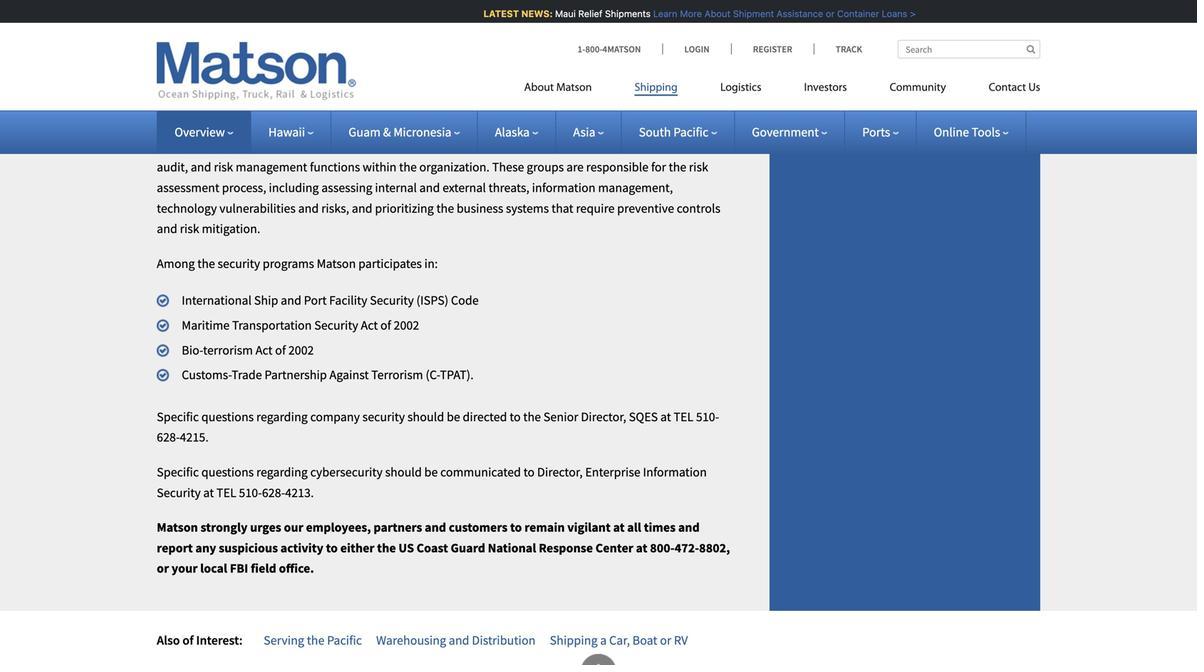 Task type: locate. For each thing, give the bounding box(es) containing it.
0 horizontal spatial pacific
[[327, 632, 362, 648]]

0 horizontal spatial are
[[515, 42, 532, 58]]

0 vertical spatial program
[[422, 22, 468, 38]]

are
[[515, 42, 532, 58], [567, 159, 584, 175]]

these
[[492, 159, 524, 175]]

1 vertical spatial 628-
[[262, 484, 285, 501]]

1 horizontal spatial security
[[363, 409, 405, 425]]

south
[[639, 124, 671, 140]]

1 questions from the top
[[201, 409, 254, 425]]

be down the specific questions regarding company security should be directed to the senior director, sqes at tel 510- 628-4215. in the bottom of the page
[[424, 464, 438, 480]]

1 vertical spatial that
[[552, 200, 574, 216]]

the up 7012
[[157, 118, 177, 134]]

security up report on the left bottom of the page
[[157, 484, 201, 501]]

800- inside the program is designed according to best practices across the iso 27001, nist 800-53 , and dfars 252.204- 7012 standards. the program underpins an it risk management strategy developed by matson it leadership, audit, and risk management functions within the organization. these groups are responsible for the risk assessment process, including assessing internal and external threats, information management, technology vulnerabilities and risks, and prioritizing the business systems that require preventive controls and risk mitigation.
[[580, 118, 603, 134]]

questions up the 4215.
[[201, 409, 254, 425]]

act down transportation
[[256, 342, 273, 358]]

0 vertical spatial 2002
[[394, 317, 419, 333]]

about matson link
[[524, 75, 613, 104]]

1 horizontal spatial are
[[567, 159, 584, 175]]

of down confidentiality,
[[217, 83, 228, 99]]

0 vertical spatial is
[[471, 22, 479, 38]]

shipping for shipping
[[635, 82, 678, 94]]

1 horizontal spatial 2002
[[394, 317, 419, 333]]

programs
[[263, 255, 314, 271]]

disruptions
[[576, 63, 637, 79]]

among the security programs matson participates in:
[[157, 255, 438, 271]]

security inside specific questions regarding cybersecurity should be communicated to director, enterprise information security at tel 510-628-4213.
[[157, 484, 201, 501]]

1 horizontal spatial be
[[447, 409, 460, 425]]

the left us
[[377, 540, 396, 556]]

about down prevent at the top left
[[524, 82, 554, 94]]

it
[[388, 139, 399, 155], [659, 139, 670, 155]]

tel up "strongly"
[[217, 484, 236, 501]]

questions inside specific questions regarding cybersecurity should be communicated to director, enterprise information security at tel 510-628-4213.
[[201, 464, 254, 480]]

car,
[[609, 632, 630, 648]]

0 vertical spatial tel
[[674, 409, 694, 425]]

1 vertical spatial questions
[[201, 464, 254, 480]]

0 horizontal spatial shipping
[[550, 632, 598, 648]]

contact us
[[989, 82, 1041, 94]]

or left your
[[157, 560, 169, 576]]

1 horizontal spatial 628-
[[262, 484, 285, 501]]

1 vertical spatial should
[[385, 464, 422, 480]]

0 horizontal spatial it
[[388, 139, 399, 155]]

1 vertical spatial information
[[532, 180, 596, 196]]

questions for 4213.
[[201, 464, 254, 480]]

specific inside specific questions regarding cybersecurity should be communicated to director, enterprise information security at tel 510-628-4213.
[[157, 464, 199, 480]]

alaska link
[[495, 124, 538, 140]]

information inside specific questions regarding cybersecurity should be communicated to director, enterprise information security at tel 510-628-4213.
[[643, 464, 707, 480]]

questions inside the specific questions regarding company security should be directed to the senior director, sqes at tel 510- 628-4215.
[[201, 409, 254, 425]]

of
[[325, 42, 336, 58], [217, 83, 228, 99], [381, 317, 391, 333], [275, 342, 286, 358], [183, 632, 194, 648]]

the right on
[[175, 22, 193, 38]]

1 horizontal spatial act
[[361, 317, 378, 333]]

by
[[602, 139, 615, 155]]

0 horizontal spatial for
[[229, 42, 244, 58]]

510- up urges
[[239, 484, 262, 501]]

it right an
[[388, 139, 399, 155]]

security down participates
[[370, 292, 414, 308]]

is
[[471, 22, 479, 38], [228, 118, 237, 134]]

should up 'partners'
[[385, 464, 422, 480]]

0 horizontal spatial tel
[[217, 484, 236, 501]]

and right ,
[[624, 118, 645, 134]]

1 horizontal spatial information
[[643, 464, 707, 480]]

0 horizontal spatial information
[[309, 22, 373, 38]]

internal
[[375, 180, 417, 196]]

2 questions from the top
[[201, 464, 254, 480]]

0 vertical spatial questions
[[201, 409, 254, 425]]

0 vertical spatial for
[[229, 42, 244, 58]]

800- down "times"
[[650, 540, 675, 556]]

1 regarding from the top
[[256, 409, 308, 425]]

suspicious
[[219, 540, 278, 556]]

None search field
[[898, 40, 1041, 58]]

0 horizontal spatial that
[[552, 200, 574, 216]]

1 vertical spatial 510-
[[239, 484, 262, 501]]

1 vertical spatial specific
[[157, 464, 199, 480]]

that inside the program is designed according to best practices across the iso 27001, nist 800-53 , and dfars 252.204- 7012 standards. the program underpins an it risk management strategy developed by matson it leadership, audit, and risk management functions within the organization. these groups are responsible for the risk assessment process, including assessing internal and external threats, information management, technology vulnerabilities and risks, and prioritizing the business systems that require preventive controls and risk mitigation.
[[552, 200, 574, 216]]

to up national
[[510, 519, 522, 535]]

0 horizontal spatial program
[[180, 118, 226, 134]]

1 vertical spatial security
[[363, 409, 405, 425]]

and down "standards."
[[191, 159, 211, 175]]

0 vertical spatial should
[[408, 409, 444, 425]]

operations
[[157, 83, 215, 99]]

are down developed
[[567, 159, 584, 175]]

and left port
[[281, 292, 301, 308]]

risks,
[[321, 200, 349, 216]]

1 horizontal spatial is
[[471, 22, 479, 38]]

customs-
[[182, 367, 232, 383]]

1 horizontal spatial 510-
[[696, 409, 719, 425]]

0 vertical spatial regarding
[[256, 409, 308, 425]]

partnership
[[265, 367, 327, 383]]

0 horizontal spatial information
[[532, 180, 596, 196]]

for
[[229, 42, 244, 58], [651, 159, 666, 175]]

2 vertical spatial 800-
[[650, 540, 675, 556]]

of up terrorism
[[381, 317, 391, 333]]

is up our
[[471, 22, 479, 38]]

specific inside the specific questions regarding company security should be directed to the senior director, sqes at tel 510- 628-4215.
[[157, 409, 199, 425]]

8802,
[[699, 540, 730, 556]]

(isps)
[[417, 292, 449, 308]]

1 horizontal spatial shipping
[[635, 82, 678, 94]]

1 horizontal spatial it
[[659, 139, 670, 155]]

for inside on the cyber front, matson's information security program is committed to sustaining a secure computing environment for the protection of company information. our goals are to maintain information confidentiality, integrity and availability; to ensure compliance; and to prevent disruptions that impact the operations of matson and its network.
[[229, 42, 244, 58]]

tel inside the specific questions regarding company security should be directed to the senior director, sqes at tel 510- 628-4215.
[[674, 409, 694, 425]]

to left best
[[346, 118, 357, 134]]

about inside about matson link
[[524, 82, 554, 94]]

distribution
[[472, 632, 536, 648]]

regarding
[[256, 409, 308, 425], [256, 464, 308, 480]]

regarding up 4213.
[[256, 464, 308, 480]]

0 horizontal spatial the
[[157, 118, 177, 134]]

technology
[[157, 200, 217, 216]]

0 vertical spatial shipping
[[635, 82, 678, 94]]

tel right sqes
[[674, 409, 694, 425]]

should inside the specific questions regarding company security should be directed to the senior director, sqes at tel 510- 628-4215.
[[408, 409, 444, 425]]

0 horizontal spatial 510-
[[239, 484, 262, 501]]

should down (c-
[[408, 409, 444, 425]]

search image
[[1027, 45, 1036, 54]]

0 vertical spatial information
[[599, 42, 662, 58]]

guard
[[451, 540, 485, 556]]

1 vertical spatial regarding
[[256, 464, 308, 480]]

that
[[640, 63, 662, 79], [552, 200, 574, 216]]

1 specific from the top
[[157, 409, 199, 425]]

information inside on the cyber front, matson's information security program is committed to sustaining a secure computing environment for the protection of company information. our goals are to maintain information confidentiality, integrity and availability; to ensure compliance; and to prevent disruptions that impact the operations of matson and its network.
[[309, 22, 373, 38]]

developed
[[543, 139, 599, 155]]

1 vertical spatial or
[[157, 560, 169, 576]]

0 vertical spatial 628-
[[157, 429, 180, 445]]

security down terrorism
[[363, 409, 405, 425]]

0 horizontal spatial 628-
[[157, 429, 180, 445]]

government link
[[752, 124, 828, 140]]

0 vertical spatial a
[[614, 22, 621, 38]]

shipping
[[635, 82, 678, 94], [550, 632, 598, 648]]

0 vertical spatial act
[[361, 317, 378, 333]]

assistance
[[775, 8, 822, 19]]

tel inside specific questions regarding cybersecurity should be communicated to director, enterprise information security at tel 510-628-4213.
[[217, 484, 236, 501]]

matson up international ship and port facility security (isps) code
[[317, 255, 356, 271]]

0 vertical spatial security
[[218, 255, 260, 271]]

are inside on the cyber front, matson's information security program is committed to sustaining a secure computing environment for the protection of company information. our goals are to maintain information confidentiality, integrity and availability; to ensure compliance; and to prevent disruptions that impact the operations of matson and its network.
[[515, 42, 532, 58]]

2 it from the left
[[659, 139, 670, 155]]

1 vertical spatial about
[[524, 82, 554, 94]]

senior
[[544, 409, 578, 425]]

to right the directed
[[510, 409, 521, 425]]

0 vertical spatial that
[[640, 63, 662, 79]]

information up company
[[309, 22, 373, 38]]

0 horizontal spatial about
[[524, 82, 554, 94]]

or left the rv at the bottom
[[660, 632, 672, 648]]

matson inside top menu navigation
[[556, 82, 592, 94]]

register link
[[731, 43, 814, 55]]

2002 down maritime transportation security act of 2002
[[288, 342, 314, 358]]

and down technology
[[157, 221, 177, 237]]

1 vertical spatial are
[[567, 159, 584, 175]]

risk
[[401, 139, 421, 155], [214, 159, 233, 175], [689, 159, 709, 175], [180, 221, 199, 237]]

1 horizontal spatial or
[[660, 632, 672, 648]]

program inside on the cyber front, matson's information security program is committed to sustaining a secure computing environment for the protection of company information. our goals are to maintain information confidentiality, integrity and availability; to ensure compliance; and to prevent disruptions that impact the operations of matson and its network.
[[422, 22, 468, 38]]

that left 'require'
[[552, 200, 574, 216]]

0 horizontal spatial or
[[157, 560, 169, 576]]

backtop image
[[581, 654, 617, 665]]

it down "dfars"
[[659, 139, 670, 155]]

be
[[447, 409, 460, 425], [424, 464, 438, 480]]

0 horizontal spatial a
[[600, 632, 607, 648]]

1 vertical spatial program
[[180, 118, 226, 134]]

2002 down '(isps)'
[[394, 317, 419, 333]]

contact us link
[[968, 75, 1041, 104]]

to up prevent at the top left
[[534, 42, 545, 58]]

be left the directed
[[447, 409, 460, 425]]

are down committed
[[515, 42, 532, 58]]

matson inside the program is designed according to best practices across the iso 27001, nist 800-53 , and dfars 252.204- 7012 standards. the program underpins an it risk management strategy developed by matson it leadership, audit, and risk management functions within the organization. these groups are responsible for the risk assessment process, including assessing internal and external threats, information management, technology vulnerabilities and risks, and prioritizing the business systems that require preventive controls and risk mitigation.
[[618, 139, 657, 155]]

1 vertical spatial information
[[643, 464, 707, 480]]

1 horizontal spatial a
[[614, 22, 621, 38]]

strongly
[[201, 519, 248, 535]]

1 horizontal spatial tel
[[674, 409, 694, 425]]

latest news: maui relief shipments learn more about shipment assistance or container loans >
[[482, 8, 914, 19]]

800-
[[586, 43, 603, 55], [580, 118, 603, 134], [650, 540, 675, 556]]

1 vertical spatial a
[[600, 632, 607, 648]]

its
[[295, 83, 308, 99]]

regarding for company
[[256, 409, 308, 425]]

code
[[451, 292, 479, 308]]

0 vertical spatial pacific
[[674, 124, 709, 140]]

0 horizontal spatial 2002
[[288, 342, 314, 358]]

front,
[[228, 22, 257, 38]]

0 vertical spatial information
[[309, 22, 373, 38]]

to down employees,
[[326, 540, 338, 556]]

0 vertical spatial are
[[515, 42, 532, 58]]

matson
[[556, 82, 592, 94], [230, 83, 270, 99], [618, 139, 657, 155], [317, 255, 356, 271], [157, 519, 198, 535]]

questions down the 4215.
[[201, 464, 254, 480]]

information up "times"
[[643, 464, 707, 480]]

2 vertical spatial program
[[266, 139, 313, 155]]

that left impact
[[640, 63, 662, 79]]

shipping a car, boat or rv
[[550, 632, 688, 648]]

director, left sqes
[[581, 409, 627, 425]]

information down groups
[[532, 180, 596, 196]]

to inside the specific questions regarding company security should be directed to the senior director, sqes at tel 510- 628-4215.
[[510, 409, 521, 425]]

0 vertical spatial director,
[[581, 409, 627, 425]]

about
[[703, 8, 729, 19], [524, 82, 554, 94]]

company
[[310, 409, 360, 425]]

0 horizontal spatial is
[[228, 118, 237, 134]]

1 vertical spatial director,
[[537, 464, 583, 480]]

assessment
[[157, 180, 219, 196]]

at up "strongly"
[[203, 484, 214, 501]]

risk down practices
[[401, 139, 421, 155]]

act down facility
[[361, 317, 378, 333]]

section
[[752, 0, 1058, 611]]

about right more
[[703, 8, 729, 19]]

or left 'container'
[[824, 8, 833, 19]]

2 horizontal spatial program
[[422, 22, 468, 38]]

0 vertical spatial specific
[[157, 409, 199, 425]]

1 horizontal spatial information
[[599, 42, 662, 58]]

0 vertical spatial the
[[157, 118, 177, 134]]

management up organization.
[[423, 139, 495, 155]]

are inside the program is designed according to best practices across the iso 27001, nist 800-53 , and dfars 252.204- 7012 standards. the program underpins an it risk management strategy developed by matson it leadership, audit, and risk management functions within the organization. these groups are responsible for the risk assessment process, including assessing internal and external threats, information management, technology vulnerabilities and risks, and prioritizing the business systems that require preventive controls and risk mitigation.
[[567, 159, 584, 175]]

regarding inside the specific questions regarding company security should be directed to the senior director, sqes at tel 510- 628-4215.
[[256, 409, 308, 425]]

1 vertical spatial act
[[256, 342, 273, 358]]

to down "news:"
[[543, 22, 554, 38]]

on
[[157, 22, 172, 38]]

regarding inside specific questions regarding cybersecurity should be communicated to director, enterprise information security at tel 510-628-4213.
[[256, 464, 308, 480]]

shipping inside top menu navigation
[[635, 82, 678, 94]]

1 vertical spatial for
[[651, 159, 666, 175]]

should
[[408, 409, 444, 425], [385, 464, 422, 480]]

including
[[269, 180, 319, 196]]

0 horizontal spatial management
[[236, 159, 307, 175]]

510- right sqes
[[696, 409, 719, 425]]

2 horizontal spatial or
[[824, 8, 833, 19]]

matson down integrity
[[230, 83, 270, 99]]

1 horizontal spatial management
[[423, 139, 495, 155]]

1 horizontal spatial the
[[244, 139, 264, 155]]

external
[[443, 180, 486, 196]]

1 horizontal spatial for
[[651, 159, 666, 175]]

2 regarding from the top
[[256, 464, 308, 480]]

1 vertical spatial be
[[424, 464, 438, 480]]

to right communicated
[[524, 464, 535, 480]]

the down 'external'
[[437, 200, 454, 216]]

and down organization.
[[420, 180, 440, 196]]

information down secure
[[599, 42, 662, 58]]

online tools
[[934, 124, 1001, 140]]

specific for specific questions regarding company security should be directed to the senior director, sqes at tel 510- 628-4215.
[[157, 409, 199, 425]]

a
[[614, 22, 621, 38], [600, 632, 607, 648]]

1 vertical spatial the
[[244, 139, 264, 155]]

director, left enterprise on the bottom of the page
[[537, 464, 583, 480]]

1 vertical spatial 2002
[[288, 342, 314, 358]]

at right sqes
[[661, 409, 671, 425]]

mitigation.
[[202, 221, 260, 237]]

1 vertical spatial tel
[[217, 484, 236, 501]]

1 vertical spatial shipping
[[550, 632, 598, 648]]

of up availability;
[[325, 42, 336, 58]]

2 specific from the top
[[157, 464, 199, 480]]

for down "front,"
[[229, 42, 244, 58]]

nist
[[552, 118, 577, 134]]

is up "standards."
[[228, 118, 237, 134]]

ship
[[254, 292, 278, 308]]

matson down ,
[[618, 139, 657, 155]]

tel
[[674, 409, 694, 425], [217, 484, 236, 501]]

matson down prevent at the top left
[[556, 82, 592, 94]]

ensure
[[388, 63, 425, 79]]

for up management,
[[651, 159, 666, 175]]

security down mitigation.
[[218, 255, 260, 271]]

to inside the program is designed according to best practices across the iso 27001, nist 800-53 , and dfars 252.204- 7012 standards. the program underpins an it risk management strategy developed by matson it leadership, audit, and risk management functions within the organization. these groups are responsible for the risk assessment process, including assessing internal and external threats, information management, technology vulnerabilities and risks, and prioritizing the business systems that require preventive controls and risk mitigation.
[[346, 118, 357, 134]]

shipping down impact
[[635, 82, 678, 94]]

1 vertical spatial pacific
[[327, 632, 362, 648]]

the down designed
[[244, 139, 264, 155]]

0 vertical spatial be
[[447, 409, 460, 425]]

the down login
[[704, 63, 722, 79]]

management up the including
[[236, 159, 307, 175]]

1 vertical spatial 800-
[[580, 118, 603, 134]]

overview link
[[175, 124, 234, 140]]

threats,
[[489, 180, 530, 196]]

the left senior
[[523, 409, 541, 425]]

0 vertical spatial management
[[423, 139, 495, 155]]

program
[[422, 22, 468, 38], [180, 118, 226, 134], [266, 139, 313, 155]]

ports
[[863, 124, 891, 140]]

the inside matson strongly urges our employees, partners and customers to remain vigilant at all times and report any suspicious activity to either the us coast guard national response center at 800-472-8802, or your local fbi field office.
[[377, 540, 396, 556]]

responsible
[[586, 159, 649, 175]]

and
[[287, 63, 308, 79], [495, 63, 516, 79], [272, 83, 293, 99], [624, 118, 645, 134], [191, 159, 211, 175], [420, 180, 440, 196], [298, 200, 319, 216], [352, 200, 373, 216], [157, 221, 177, 237], [281, 292, 301, 308], [425, 519, 446, 535], [678, 519, 700, 535], [449, 632, 469, 648]]

specific
[[157, 409, 199, 425], [157, 464, 199, 480]]

0 horizontal spatial be
[[424, 464, 438, 480]]

800- up by
[[580, 118, 603, 134]]

1 vertical spatial is
[[228, 118, 237, 134]]

warehousing
[[376, 632, 446, 648]]

questions
[[201, 409, 254, 425], [201, 464, 254, 480]]

0 horizontal spatial act
[[256, 342, 273, 358]]

1 horizontal spatial pacific
[[674, 124, 709, 140]]

questions for 628-
[[201, 409, 254, 425]]

customers
[[449, 519, 508, 535]]

at
[[661, 409, 671, 425], [203, 484, 214, 501], [613, 519, 625, 535], [636, 540, 648, 556]]

specific up the 4215.
[[157, 409, 199, 425]]

information inside the program is designed according to best practices across the iso 27001, nist 800-53 , and dfars 252.204- 7012 standards. the program underpins an it risk management strategy developed by matson it leadership, audit, and risk management functions within the organization. these groups are responsible for the risk assessment process, including assessing internal and external threats, information management, technology vulnerabilities and risks, and prioritizing the business systems that require preventive controls and risk mitigation.
[[532, 180, 596, 196]]

director,
[[581, 409, 627, 425], [537, 464, 583, 480]]

act
[[361, 317, 378, 333], [256, 342, 273, 358]]

510- inside the specific questions regarding company security should be directed to the senior director, sqes at tel 510- 628-4215.
[[696, 409, 719, 425]]

a left car,
[[600, 632, 607, 648]]

0 vertical spatial about
[[703, 8, 729, 19]]

the inside the specific questions regarding company security should be directed to the senior director, sqes at tel 510- 628-4215.
[[523, 409, 541, 425]]

matson up report on the left bottom of the page
[[157, 519, 198, 535]]

0 horizontal spatial security
[[218, 255, 260, 271]]

800- down 'sustaining' at top
[[586, 43, 603, 55]]

the program is designed according to best practices across the iso 27001, nist 800-53 , and dfars 252.204- 7012 standards. the program underpins an it risk management strategy developed by matson it leadership, audit, and risk management functions within the organization. these groups are responsible for the risk assessment process, including assessing internal and external threats, information management, technology vulnerabilities and risks, and prioritizing the business systems that require preventive controls and risk mitigation.
[[157, 118, 732, 237]]

a down shipments
[[614, 22, 621, 38]]

controls
[[677, 200, 721, 216]]

1 horizontal spatial program
[[266, 139, 313, 155]]



Task type: vqa. For each thing, say whether or not it's contained in the screenshot.
Releases
no



Task type: describe. For each thing, give the bounding box(es) containing it.
regarding for cybersecurity
[[256, 464, 308, 480]]

risk down technology
[[180, 221, 199, 237]]

0 vertical spatial 800-
[[586, 43, 603, 55]]

enterprise
[[585, 464, 641, 480]]

terrorism
[[203, 342, 253, 358]]

1 it from the left
[[388, 139, 399, 155]]

and up coast
[[425, 519, 446, 535]]

guam
[[349, 124, 381, 140]]

top menu navigation
[[524, 75, 1041, 104]]

and left the distribution
[[449, 632, 469, 648]]

a inside on the cyber front, matson's information security program is committed to sustaining a secure computing environment for the protection of company information. our goals are to maintain information confidentiality, integrity and availability; to ensure compliance; and to prevent disruptions that impact the operations of matson and its network.
[[614, 22, 621, 38]]

best
[[360, 118, 383, 134]]

to left prevent at the top left
[[519, 63, 530, 79]]

and up 472-
[[678, 519, 700, 535]]

field
[[251, 560, 276, 576]]

800- inside matson strongly urges our employees, partners and customers to remain vigilant at all times and report any suspicious activity to either the us coast guard national response center at 800-472-8802, or your local fbi field office.
[[650, 540, 675, 556]]

facility
[[329, 292, 367, 308]]

committed
[[482, 22, 541, 38]]

business
[[457, 200, 504, 216]]

organization.
[[419, 159, 490, 175]]

matson's
[[260, 22, 307, 38]]

matson inside matson strongly urges our employees, partners and customers to remain vigilant at all times and report any suspicious activity to either the us coast guard national response center at 800-472-8802, or your local fbi field office.
[[157, 519, 198, 535]]

all
[[627, 519, 642, 535]]

1 horizontal spatial about
[[703, 8, 729, 19]]

asia
[[573, 124, 596, 140]]

login
[[685, 43, 710, 55]]

and down assessing
[[352, 200, 373, 216]]

is inside the program is designed according to best practices across the iso 27001, nist 800-53 , and dfars 252.204- 7012 standards. the program underpins an it risk management strategy developed by matson it leadership, audit, and risk management functions within the organization. these groups are responsible for the risk assessment process, including assessing internal and external threats, information management, technology vulnerabilities and risks, and prioritizing the business systems that require preventive controls and risk mitigation.
[[228, 118, 237, 134]]

security inside on the cyber front, matson's information security program is committed to sustaining a secure computing environment for the protection of company information. our goals are to maintain information confidentiality, integrity and availability; to ensure compliance; and to prevent disruptions that impact the operations of matson and its network.
[[376, 22, 420, 38]]

1-
[[578, 43, 586, 55]]

goals
[[484, 42, 512, 58]]

standards.
[[185, 139, 241, 155]]

at down all
[[636, 540, 648, 556]]

27001,
[[515, 118, 550, 134]]

the right serving
[[307, 632, 325, 648]]

urges
[[250, 519, 281, 535]]

the left the iso
[[473, 118, 491, 134]]

472-
[[675, 540, 699, 556]]

the up internal in the left of the page
[[399, 159, 417, 175]]

register
[[753, 43, 793, 55]]

and down protection at top
[[287, 63, 308, 79]]

1-800-4matson
[[578, 43, 641, 55]]

or inside matson strongly urges our employees, partners and customers to remain vigilant at all times and report any suspicious activity to either the us coast guard national response center at 800-472-8802, or your local fbi field office.
[[157, 560, 169, 576]]

is inside on the cyber front, matson's information security program is committed to sustaining a secure computing environment for the protection of company information. our goals are to maintain information confidentiality, integrity and availability; to ensure compliance; and to prevent disruptions that impact the operations of matson and its network.
[[471, 22, 479, 38]]

customs-trade partnership against terrorism (c-tpat).
[[182, 367, 474, 383]]

south pacific
[[639, 124, 709, 140]]

among
[[157, 255, 195, 271]]

of right also
[[183, 632, 194, 648]]

center
[[596, 540, 634, 556]]

community link
[[869, 75, 968, 104]]

should inside specific questions regarding cybersecurity should be communicated to director, enterprise information security at tel 510-628-4213.
[[385, 464, 422, 480]]

matson inside on the cyber front, matson's information security program is committed to sustaining a secure computing environment for the protection of company information. our goals are to maintain information confidentiality, integrity and availability; to ensure compliance; and to prevent disruptions that impact the operations of matson and its network.
[[230, 83, 270, 99]]

53
[[603, 118, 616, 134]]

shipping a car, boat or rv link
[[550, 632, 688, 648]]

security down international ship and port facility security (isps) code
[[314, 317, 358, 333]]

ports link
[[863, 124, 899, 140]]

at inside the specific questions regarding company security should be directed to the senior director, sqes at tel 510- 628-4215.
[[661, 409, 671, 425]]

report
[[157, 540, 193, 556]]

company
[[338, 42, 389, 58]]

and down the including
[[298, 200, 319, 216]]

information inside on the cyber front, matson's information security program is committed to sustaining a secure computing environment for the protection of company information. our goals are to maintain information confidentiality, integrity and availability; to ensure compliance; and to prevent disruptions that impact the operations of matson and its network.
[[599, 42, 662, 58]]

loans
[[881, 8, 906, 19]]

about matson
[[524, 82, 592, 94]]

for inside the program is designed according to best practices across the iso 27001, nist 800-53 , and dfars 252.204- 7012 standards. the program underpins an it risk management strategy developed by matson it leadership, audit, and risk management functions within the organization. these groups are responsible for the risk assessment process, including assessing internal and external threats, information management, technology vulnerabilities and risks, and prioritizing the business systems that require preventive controls and risk mitigation.
[[651, 159, 666, 175]]

across
[[436, 118, 470, 134]]

be inside specific questions regarding cybersecurity should be communicated to director, enterprise information security at tel 510-628-4213.
[[424, 464, 438, 480]]

bio-
[[182, 342, 203, 358]]

specific questions regarding cybersecurity should be communicated to director, enterprise information security at tel 510-628-4213.
[[157, 464, 707, 501]]

&
[[383, 124, 391, 140]]

community
[[890, 82, 946, 94]]

local
[[200, 560, 227, 576]]

south pacific link
[[639, 124, 717, 140]]

require
[[576, 200, 615, 216]]

7012
[[157, 139, 182, 155]]

groups
[[527, 159, 564, 175]]

director, inside the specific questions regarding company security should be directed to the senior director, sqes at tel 510- 628-4215.
[[581, 409, 627, 425]]

at left all
[[613, 519, 625, 535]]

international ship and port facility security (isps) code
[[182, 292, 479, 308]]

risk down leadership,
[[689, 159, 709, 175]]

interest:
[[196, 632, 243, 648]]

252.204-
[[685, 118, 730, 134]]

terrorism
[[371, 367, 423, 383]]

iso
[[493, 118, 512, 134]]

computing
[[661, 22, 719, 38]]

the up integrity
[[246, 42, 264, 58]]

latest
[[482, 8, 518, 19]]

of down transportation
[[275, 342, 286, 358]]

shipping for shipping a car, boat or rv
[[550, 632, 598, 648]]

0 vertical spatial or
[[824, 8, 833, 19]]

at inside specific questions regarding cybersecurity should be communicated to director, enterprise information security at tel 510-628-4213.
[[203, 484, 214, 501]]

shipment
[[732, 8, 773, 19]]

628- inside specific questions regarding cybersecurity should be communicated to director, enterprise information security at tel 510-628-4213.
[[262, 484, 285, 501]]

and left "its"
[[272, 83, 293, 99]]

management,
[[598, 180, 673, 196]]

to left ensure
[[375, 63, 386, 79]]

online
[[934, 124, 969, 140]]

environment
[[157, 42, 226, 58]]

risk down "standards."
[[214, 159, 233, 175]]

security inside the specific questions regarding company security should be directed to the senior director, sqes at tel 510- 628-4215.
[[363, 409, 405, 425]]

maritime
[[182, 317, 230, 333]]

process,
[[222, 180, 266, 196]]

director, inside specific questions regarding cybersecurity should be communicated to director, enterprise information security at tel 510-628-4213.
[[537, 464, 583, 480]]

alaska
[[495, 124, 530, 140]]

track
[[836, 43, 862, 55]]

preventive
[[617, 200, 674, 216]]

also
[[157, 632, 180, 648]]

coast
[[417, 540, 448, 556]]

2 vertical spatial or
[[660, 632, 672, 648]]

assessing
[[322, 180, 372, 196]]

628- inside the specific questions regarding company security should be directed to the senior director, sqes at tel 510- 628-4215.
[[157, 429, 180, 445]]

510- inside specific questions regarding cybersecurity should be communicated to director, enterprise information security at tel 510-628-4213.
[[239, 484, 262, 501]]

cybersecurity
[[310, 464, 383, 480]]

and down goals
[[495, 63, 516, 79]]

hawaii link
[[268, 124, 314, 140]]

integrity
[[240, 63, 285, 79]]

within
[[363, 159, 397, 175]]

functions
[[310, 159, 360, 175]]

to inside specific questions regarding cybersecurity should be communicated to director, enterprise information security at tel 510-628-4213.
[[524, 464, 535, 480]]

1 vertical spatial management
[[236, 159, 307, 175]]

be inside the specific questions regarding company security should be directed to the senior director, sqes at tel 510- 628-4215.
[[447, 409, 460, 425]]

that inside on the cyber front, matson's information security program is committed to sustaining a secure computing environment for the protection of company information. our goals are to maintain information confidentiality, integrity and availability; to ensure compliance; and to prevent disruptions that impact the operations of matson and its network.
[[640, 63, 662, 79]]

the down leadership,
[[669, 159, 687, 175]]

warehousing and distribution link
[[376, 632, 536, 648]]

container
[[836, 8, 878, 19]]

port
[[304, 292, 327, 308]]

practices
[[385, 118, 434, 134]]

rv
[[674, 632, 688, 648]]

tpat).
[[440, 367, 474, 383]]

specific for specific questions regarding cybersecurity should be communicated to director, enterprise information security at tel 510-628-4213.
[[157, 464, 199, 480]]

employees,
[[306, 519, 371, 535]]

guam & micronesia link
[[349, 124, 460, 140]]

us
[[1029, 82, 1041, 94]]

any
[[195, 540, 216, 556]]

international
[[182, 292, 252, 308]]

Search search field
[[898, 40, 1041, 58]]

blue matson logo with ocean, shipping, truck, rail and logistics written beneath it. image
[[157, 42, 356, 100]]

the right among
[[197, 255, 215, 271]]



